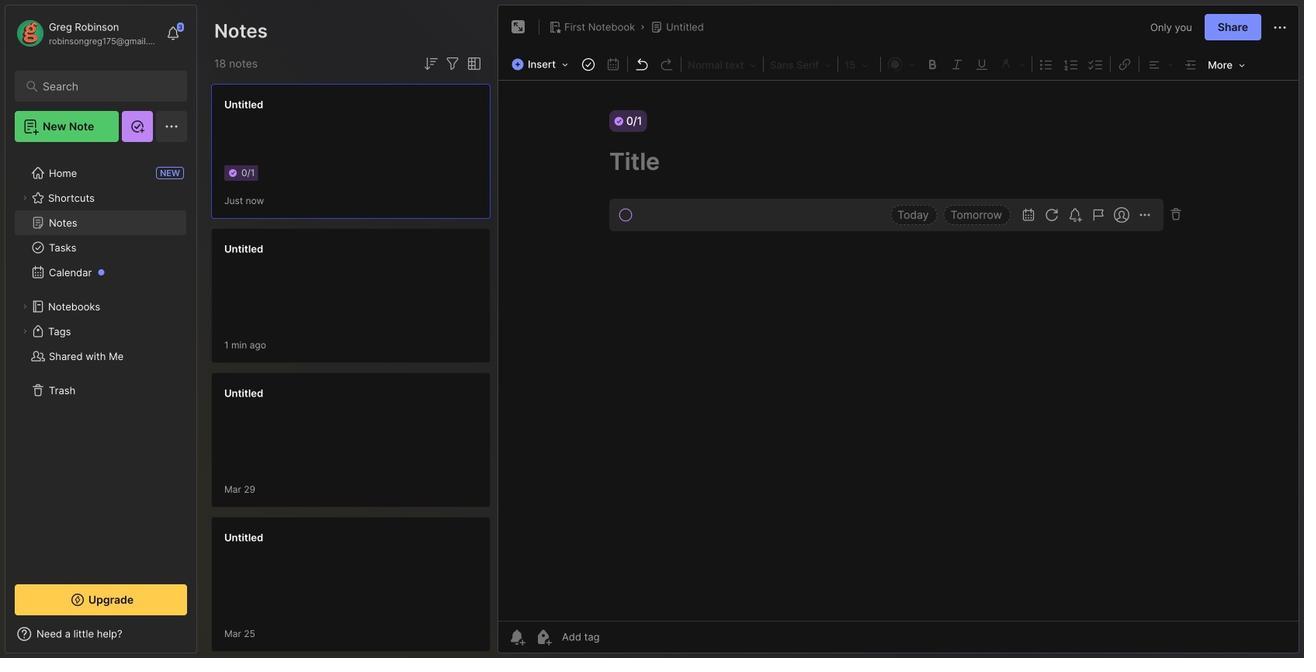 Task type: describe. For each thing, give the bounding box(es) containing it.
font size image
[[840, 54, 879, 75]]

Font size field
[[840, 54, 879, 75]]

font family image
[[766, 54, 836, 75]]

WHAT'S NEW field
[[5, 622, 196, 647]]

task image
[[578, 54, 599, 75]]

Insert field
[[508, 54, 576, 75]]

Font family field
[[766, 54, 836, 75]]

expand note image
[[509, 18, 528, 36]]

Account field
[[15, 18, 158, 49]]

none search field inside main element
[[43, 77, 167, 95]]

More field
[[1203, 54, 1250, 76]]

add tag image
[[534, 628, 553, 647]]

Add filters field
[[443, 54, 462, 73]]

Add tag field
[[561, 630, 677, 644]]

more actions image
[[1271, 18, 1290, 37]]

expand tags image
[[20, 327, 30, 336]]

click to collapse image
[[196, 630, 208, 648]]



Task type: vqa. For each thing, say whether or not it's contained in the screenshot.
your corresponding to default
no



Task type: locate. For each thing, give the bounding box(es) containing it.
highlight image
[[995, 54, 1030, 74]]

expand notebooks image
[[20, 302, 30, 311]]

main element
[[0, 0, 202, 658]]

Sort options field
[[422, 54, 440, 73]]

None search field
[[43, 77, 167, 95]]

Note Editor text field
[[498, 80, 1299, 621]]

undo image
[[631, 54, 653, 75]]

More actions field
[[1271, 17, 1290, 37]]

font color image
[[883, 54, 920, 74]]

Search text field
[[43, 79, 167, 94]]

tree inside main element
[[5, 151, 196, 571]]

add filters image
[[443, 54, 462, 73]]

alignment image
[[1141, 54, 1179, 74]]

tree
[[5, 151, 196, 571]]

View options field
[[462, 54, 484, 73]]

add a reminder image
[[508, 628, 526, 647]]

note window element
[[498, 5, 1300, 658]]

heading level image
[[683, 54, 762, 75]]

Highlight field
[[995, 54, 1030, 74]]

Font color field
[[883, 54, 920, 74]]

Alignment field
[[1141, 54, 1179, 74]]

Heading level field
[[683, 54, 762, 75]]



